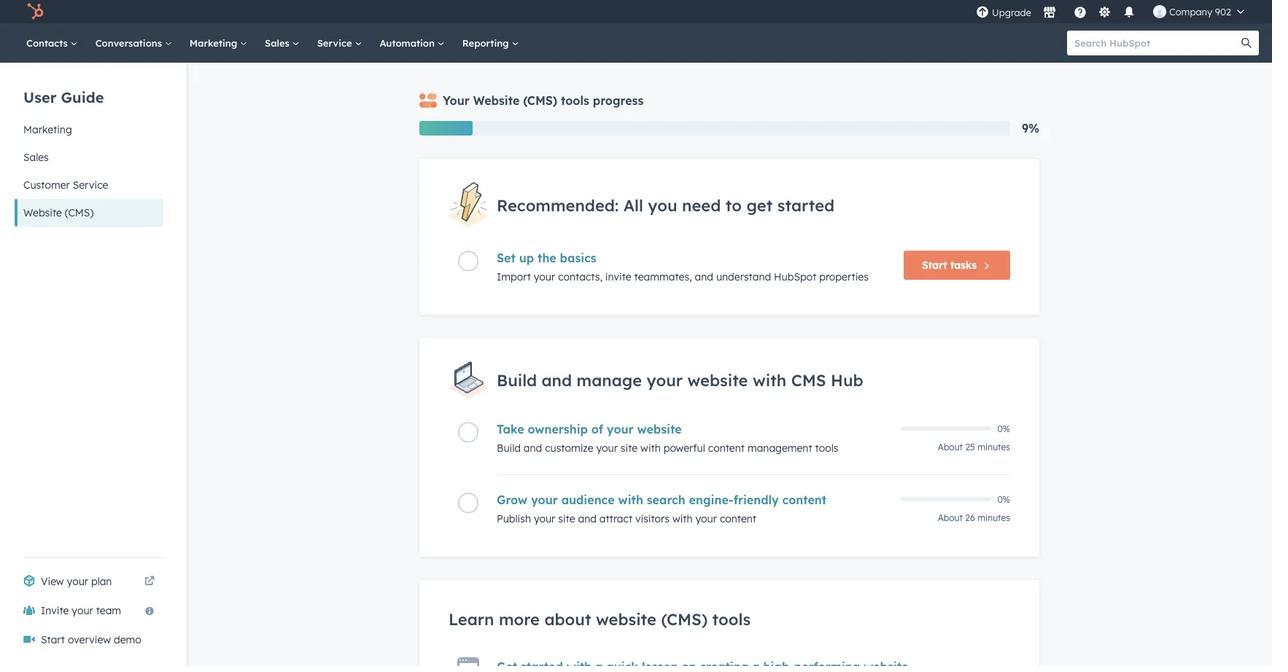Task type: vqa. For each thing, say whether or not it's contained in the screenshot.
middle website
yes



Task type: describe. For each thing, give the bounding box(es) containing it.
plan
[[91, 576, 112, 588]]

grow your audience with search engine-friendly content button
[[497, 493, 892, 508]]

contacts link
[[18, 23, 87, 63]]

marketplaces image
[[1043, 7, 1056, 20]]

recommended:
[[497, 195, 619, 215]]

website (cms)
[[23, 206, 94, 219]]

your down engine-
[[696, 513, 717, 526]]

site inside grow your audience with search engine-friendly content publish your site and attract visitors with your content
[[558, 513, 575, 526]]

(cms) inside button
[[65, 206, 94, 219]]

conversations
[[95, 37, 165, 49]]

customize
[[545, 442, 593, 455]]

0% for take ownership of your website
[[998, 423, 1010, 434]]

with down grow your audience with search engine-friendly content button
[[673, 513, 693, 526]]

1 link opens in a new window image from the top
[[144, 573, 155, 591]]

1 vertical spatial content
[[782, 493, 827, 508]]

and inside set up the basics import your contacts, invite teammates, and understand hubspot properties
[[695, 271, 713, 284]]

take ownership of your website build and customize your site with powerful content management tools
[[497, 422, 839, 455]]

start overview demo
[[41, 634, 141, 647]]

set up the basics button
[[497, 251, 892, 266]]

1 build from the top
[[497, 370, 537, 391]]

service link
[[308, 23, 371, 63]]

company 902
[[1169, 5, 1231, 18]]

and inside take ownership of your website build and customize your site with powerful content management tools
[[524, 442, 542, 455]]

grow your audience with search engine-friendly content publish your site and attract visitors with your content
[[497, 493, 827, 526]]

and up ownership
[[542, 370, 572, 391]]

marketing button
[[15, 116, 163, 144]]

your
[[443, 93, 470, 108]]

search
[[647, 493, 685, 508]]

help button
[[1068, 0, 1093, 23]]

customer
[[23, 179, 70, 191]]

start overview demo link
[[15, 626, 163, 655]]

invite your team button
[[15, 597, 163, 626]]

reporting link
[[454, 23, 528, 63]]

2 vertical spatial (cms)
[[661, 610, 708, 630]]

company
[[1169, 5, 1212, 18]]

view your plan link
[[15, 568, 163, 597]]

0% for grow your audience with search engine-friendly content
[[998, 494, 1010, 505]]

your inside 'button'
[[72, 605, 93, 617]]

your inside set up the basics import your contacts, invite teammates, and understand hubspot properties
[[534, 271, 555, 284]]

website inside the website (cms) button
[[23, 206, 62, 219]]

progress
[[593, 93, 644, 108]]

marketplaces button
[[1034, 0, 1065, 23]]

management
[[748, 442, 812, 455]]

with inside take ownership of your website build and customize your site with powerful content management tools
[[641, 442, 661, 455]]

publish
[[497, 513, 531, 526]]

25
[[965, 442, 975, 453]]

need
[[682, 195, 721, 215]]

to
[[726, 195, 742, 215]]

all
[[623, 195, 643, 215]]

sales inside sales link
[[265, 37, 292, 49]]

settings link
[[1096, 4, 1114, 19]]

visitors
[[635, 513, 670, 526]]

team
[[96, 605, 121, 617]]

hubspot link
[[18, 3, 55, 20]]

9%
[[1022, 121, 1039, 136]]

0 vertical spatial tools
[[561, 93, 589, 108]]

more
[[499, 610, 540, 630]]

demo
[[114, 634, 141, 647]]

overview
[[68, 634, 111, 647]]

tools inside take ownership of your website build and customize your site with powerful content management tools
[[815, 442, 839, 455]]

customer service
[[23, 179, 108, 191]]

about 25 minutes
[[938, 442, 1010, 453]]

2 link opens in a new window image from the top
[[144, 577, 155, 587]]

902
[[1215, 5, 1231, 18]]

you
[[648, 195, 677, 215]]

content inside take ownership of your website build and customize your site with powerful content management tools
[[708, 442, 745, 455]]

ownership
[[528, 422, 588, 437]]

build inside take ownership of your website build and customize your site with powerful content management tools
[[497, 442, 521, 455]]

teammates,
[[634, 271, 692, 284]]

set
[[497, 251, 516, 266]]

view your plan
[[41, 576, 112, 588]]

your website (cms) tools progress
[[443, 93, 644, 108]]

website (cms) button
[[15, 199, 163, 227]]

import
[[497, 271, 531, 284]]

settings image
[[1098, 6, 1111, 19]]

marketing link
[[181, 23, 256, 63]]

your right of
[[607, 422, 634, 437]]

sales button
[[15, 144, 163, 171]]

2 vertical spatial website
[[596, 610, 656, 630]]

contacts
[[26, 37, 71, 49]]

tasks
[[950, 259, 977, 272]]

set up the basics import your contacts, invite teammates, and understand hubspot properties
[[497, 251, 869, 284]]

customer service button
[[15, 171, 163, 199]]

minutes for take ownership of your website
[[978, 442, 1010, 453]]

notifications image
[[1123, 7, 1136, 20]]

website for of
[[637, 422, 682, 437]]

hubspot image
[[26, 3, 44, 20]]

automation link
[[371, 23, 454, 63]]

invite your team
[[41, 605, 121, 617]]

1 horizontal spatial marketing
[[190, 37, 240, 49]]

sales inside sales button
[[23, 151, 49, 164]]

recommended: all you need to get started
[[497, 195, 835, 215]]

the
[[538, 251, 556, 266]]

your down of
[[596, 442, 618, 455]]

user guide
[[23, 88, 104, 106]]



Task type: locate. For each thing, give the bounding box(es) containing it.
about 26 minutes
[[938, 513, 1010, 524]]

with left powerful
[[641, 442, 661, 455]]

upgrade
[[992, 7, 1031, 19]]

2 about from the top
[[938, 513, 963, 524]]

0 horizontal spatial (cms)
[[65, 206, 94, 219]]

1 horizontal spatial sales
[[265, 37, 292, 49]]

take
[[497, 422, 524, 437]]

1 horizontal spatial service
[[317, 37, 355, 49]]

start left tasks
[[922, 259, 947, 272]]

audience
[[561, 493, 615, 508]]

26
[[965, 513, 975, 524]]

your website (cms) tools progress progress bar
[[419, 121, 473, 136]]

content right friendly
[[782, 493, 827, 508]]

2 horizontal spatial (cms)
[[661, 610, 708, 630]]

0 horizontal spatial website
[[23, 206, 62, 219]]

take ownership of your website button
[[497, 422, 892, 437]]

learn more about website (cms) tools
[[449, 610, 751, 630]]

0 horizontal spatial sales
[[23, 151, 49, 164]]

properties
[[819, 271, 869, 284]]

website right your
[[473, 93, 520, 108]]

site down audience
[[558, 513, 575, 526]]

hub
[[831, 370, 863, 391]]

1 horizontal spatial start
[[922, 259, 947, 272]]

search button
[[1234, 31, 1259, 55]]

website up powerful
[[637, 422, 682, 437]]

1 vertical spatial 0%
[[998, 494, 1010, 505]]

guide
[[61, 88, 104, 106]]

minutes for grow your audience with search engine-friendly content
[[978, 513, 1010, 524]]

0 horizontal spatial tools
[[561, 93, 589, 108]]

0% up about 26 minutes
[[998, 494, 1010, 505]]

0% up about 25 minutes
[[998, 423, 1010, 434]]

1 horizontal spatial website
[[473, 93, 520, 108]]

0 horizontal spatial marketing
[[23, 123, 72, 136]]

1 about from the top
[[938, 442, 963, 453]]

about left 25 at the right
[[938, 442, 963, 453]]

1 vertical spatial site
[[558, 513, 575, 526]]

started
[[777, 195, 835, 215]]

contacts,
[[558, 271, 602, 284]]

start for start tasks
[[922, 259, 947, 272]]

your left plan
[[67, 576, 88, 588]]

your left team
[[72, 605, 93, 617]]

1 vertical spatial website
[[637, 422, 682, 437]]

2 minutes from the top
[[978, 513, 1010, 524]]

menu containing company 902
[[974, 0, 1255, 23]]

start for start overview demo
[[41, 634, 65, 647]]

and down audience
[[578, 513, 597, 526]]

invite
[[605, 271, 631, 284]]

sales right marketing link
[[265, 37, 292, 49]]

about
[[938, 442, 963, 453], [938, 513, 963, 524]]

and down take
[[524, 442, 542, 455]]

1 vertical spatial sales
[[23, 151, 49, 164]]

website up take ownership of your website button
[[688, 370, 748, 391]]

about for take ownership of your website
[[938, 442, 963, 453]]

reporting
[[462, 37, 512, 49]]

start inside button
[[922, 259, 947, 272]]

2 0% from the top
[[998, 494, 1010, 505]]

2 vertical spatial tools
[[712, 610, 751, 630]]

build and manage your website with cms hub
[[497, 370, 863, 391]]

0 horizontal spatial service
[[73, 179, 108, 191]]

build up take
[[497, 370, 537, 391]]

with up attract
[[618, 493, 643, 508]]

1 vertical spatial tools
[[815, 442, 839, 455]]

0 vertical spatial website
[[473, 93, 520, 108]]

your
[[534, 271, 555, 284], [647, 370, 683, 391], [607, 422, 634, 437], [596, 442, 618, 455], [531, 493, 558, 508], [534, 513, 555, 526], [696, 513, 717, 526], [67, 576, 88, 588], [72, 605, 93, 617]]

build down take
[[497, 442, 521, 455]]

0 vertical spatial sales
[[265, 37, 292, 49]]

with
[[753, 370, 787, 391], [641, 442, 661, 455], [618, 493, 643, 508], [673, 513, 693, 526]]

minutes right 25 at the right
[[978, 442, 1010, 453]]

help image
[[1074, 7, 1087, 20]]

company 902 button
[[1144, 0, 1253, 23]]

basics
[[560, 251, 596, 266]]

start down invite
[[41, 634, 65, 647]]

service inside button
[[73, 179, 108, 191]]

0 vertical spatial 0%
[[998, 423, 1010, 434]]

site inside take ownership of your website build and customize your site with powerful content management tools
[[621, 442, 638, 455]]

1 horizontal spatial tools
[[712, 610, 751, 630]]

website down customer
[[23, 206, 62, 219]]

view
[[41, 576, 64, 588]]

tools
[[561, 93, 589, 108], [815, 442, 839, 455], [712, 610, 751, 630]]

site left powerful
[[621, 442, 638, 455]]

0 vertical spatial marketing
[[190, 37, 240, 49]]

engine-
[[689, 493, 734, 508]]

about
[[544, 610, 591, 630]]

1 vertical spatial marketing
[[23, 123, 72, 136]]

website inside take ownership of your website build and customize your site with powerful content management tools
[[637, 422, 682, 437]]

and
[[695, 271, 713, 284], [542, 370, 572, 391], [524, 442, 542, 455], [578, 513, 597, 526]]

1 horizontal spatial site
[[621, 442, 638, 455]]

manage
[[577, 370, 642, 391]]

minutes
[[978, 442, 1010, 453], [978, 513, 1010, 524]]

minutes right 26
[[978, 513, 1010, 524]]

marketing down user
[[23, 123, 72, 136]]

user guide views element
[[15, 63, 163, 227]]

your right grow
[[531, 493, 558, 508]]

notifications button
[[1117, 0, 1142, 23]]

powerful
[[664, 442, 705, 455]]

marketing inside button
[[23, 123, 72, 136]]

automation
[[380, 37, 437, 49]]

content down friendly
[[720, 513, 756, 526]]

friendly
[[734, 493, 779, 508]]

0 vertical spatial service
[[317, 37, 355, 49]]

about left 26
[[938, 513, 963, 524]]

start tasks button
[[904, 251, 1010, 280]]

start tasks
[[922, 259, 977, 272]]

start
[[922, 259, 947, 272], [41, 634, 65, 647]]

1 vertical spatial build
[[497, 442, 521, 455]]

understand
[[716, 271, 771, 284]]

0 horizontal spatial start
[[41, 634, 65, 647]]

sales link
[[256, 23, 308, 63]]

website right about
[[596, 610, 656, 630]]

marketing
[[190, 37, 240, 49], [23, 123, 72, 136]]

0%
[[998, 423, 1010, 434], [998, 494, 1010, 505]]

1 vertical spatial start
[[41, 634, 65, 647]]

menu
[[974, 0, 1255, 23]]

site
[[621, 442, 638, 455], [558, 513, 575, 526]]

upgrade image
[[976, 6, 989, 19]]

service
[[317, 37, 355, 49], [73, 179, 108, 191]]

your down the on the left of the page
[[534, 271, 555, 284]]

sales up customer
[[23, 151, 49, 164]]

0 vertical spatial (cms)
[[523, 93, 557, 108]]

1 vertical spatial (cms)
[[65, 206, 94, 219]]

0 vertical spatial site
[[621, 442, 638, 455]]

get
[[747, 195, 773, 215]]

and down set up the basics button
[[695, 271, 713, 284]]

1 vertical spatial about
[[938, 513, 963, 524]]

up
[[519, 251, 534, 266]]

1 minutes from the top
[[978, 442, 1010, 453]]

marketing left sales link
[[190, 37, 240, 49]]

0 vertical spatial website
[[688, 370, 748, 391]]

1 horizontal spatial (cms)
[[523, 93, 557, 108]]

content down take ownership of your website button
[[708, 442, 745, 455]]

1 vertical spatial service
[[73, 179, 108, 191]]

(cms)
[[523, 93, 557, 108], [65, 206, 94, 219], [661, 610, 708, 630]]

link opens in a new window image
[[144, 573, 155, 591], [144, 577, 155, 587]]

with left cms
[[753, 370, 787, 391]]

0 horizontal spatial site
[[558, 513, 575, 526]]

about for grow your audience with search engine-friendly content
[[938, 513, 963, 524]]

attract
[[600, 513, 632, 526]]

content
[[708, 442, 745, 455], [782, 493, 827, 508], [720, 513, 756, 526]]

sales
[[265, 37, 292, 49], [23, 151, 49, 164]]

service right sales link
[[317, 37, 355, 49]]

1 0% from the top
[[998, 423, 1010, 434]]

0 vertical spatial build
[[497, 370, 537, 391]]

1 vertical spatial website
[[23, 206, 62, 219]]

2 build from the top
[[497, 442, 521, 455]]

your right "publish"
[[534, 513, 555, 526]]

2 horizontal spatial tools
[[815, 442, 839, 455]]

website for manage
[[688, 370, 748, 391]]

hubspot
[[774, 271, 816, 284]]

0 vertical spatial content
[[708, 442, 745, 455]]

invite
[[41, 605, 69, 617]]

2 vertical spatial content
[[720, 513, 756, 526]]

cms
[[791, 370, 826, 391]]

grow
[[497, 493, 527, 508]]

of
[[591, 422, 603, 437]]

website
[[688, 370, 748, 391], [637, 422, 682, 437], [596, 610, 656, 630]]

Search HubSpot search field
[[1067, 31, 1246, 55]]

1 vertical spatial minutes
[[978, 513, 1010, 524]]

0 vertical spatial start
[[922, 259, 947, 272]]

mateo roberts image
[[1153, 5, 1166, 18]]

0 vertical spatial minutes
[[978, 442, 1010, 453]]

user
[[23, 88, 56, 106]]

and inside grow your audience with search engine-friendly content publish your site and attract visitors with your content
[[578, 513, 597, 526]]

service down sales button
[[73, 179, 108, 191]]

conversations link
[[87, 23, 181, 63]]

0 vertical spatial about
[[938, 442, 963, 453]]

your right manage
[[647, 370, 683, 391]]

learn
[[449, 610, 494, 630]]

search image
[[1242, 38, 1252, 48]]



